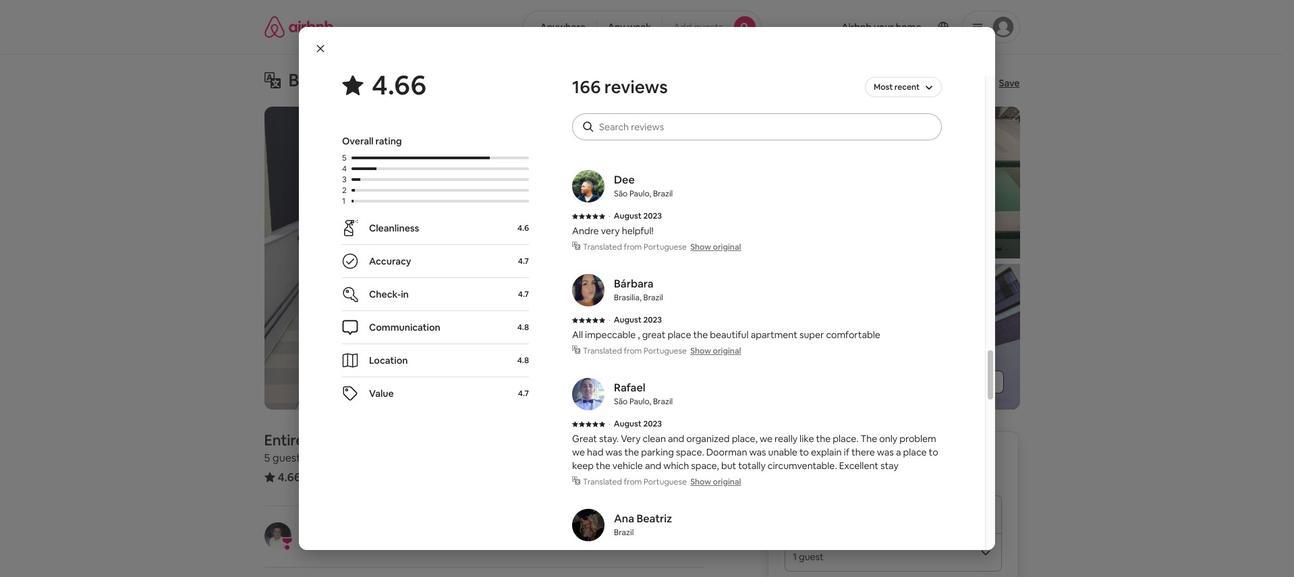 Task type: locate. For each thing, give the bounding box(es) containing it.
2 vertical spatial são
[[614, 396, 628, 407]]

1 horizontal spatial bom
[[350, 431, 381, 450]]

1 show original button from the top
[[691, 138, 741, 148]]

0 vertical spatial 4.66
[[372, 67, 427, 103]]

4 original from the top
[[713, 477, 741, 487]]

great up keep
[[572, 433, 597, 445]]

paulo, down dee
[[630, 188, 652, 199]]

são
[[572, 107, 588, 119], [614, 188, 628, 199], [614, 396, 628, 407]]

1 vertical spatial my
[[718, 67, 731, 79]]

had up saying
[[628, 67, 644, 79]]

my up been on the right of page
[[718, 67, 731, 79]]

2 4.7 from the top
[[518, 289, 529, 300]]

5 up 3
[[342, 153, 347, 163]]

3
[[342, 174, 347, 185]]

show original button for bárbara
[[691, 346, 741, 356]]

super
[[800, 329, 824, 341]]

1 vertical spatial great
[[572, 433, 597, 445]]

1 vertical spatial great
[[642, 329, 666, 341]]

stay. up reservation at the right
[[758, 40, 777, 52]]

0 horizontal spatial my
[[718, 67, 731, 79]]

from down vehicle
[[624, 477, 642, 487]]

before inside *a question i had before finalizing my reservation was whether the curtain (which was a review saying was broken) had been fixed, yes. in fact, it was a delight to wake up in the morning and have a coffee looking at the immensity of buildings that is the great são paulo. i plan to come back more often! :)
[[646, 67, 675, 79]]

before down $351 aud at the bottom of the page
[[809, 467, 838, 479]]

immensity
[[768, 94, 813, 106]]

1 from from the top
[[624, 138, 642, 148]]

to up circumventable.
[[800, 446, 809, 458]]

0 horizontal spatial stay.
[[599, 433, 619, 445]]

0 vertical spatial place
[[668, 329, 691, 341]]

0 vertical spatial 5
[[342, 153, 347, 163]]

center
[[433, 69, 490, 92]]

2 vertical spatial 4.7
[[518, 388, 529, 399]]

and down saying
[[628, 94, 644, 106]]

1 vertical spatial paulo,
[[630, 396, 652, 407]]

1 horizontal spatial 5
[[342, 153, 347, 163]]

1 august from the top
[[614, 211, 642, 221]]

2 original from the top
[[713, 242, 741, 252]]

2 horizontal spatial i
[[689, 40, 692, 52]]

we up keep
[[572, 446, 585, 458]]

1 horizontal spatial 2
[[359, 539, 364, 551]]

2 down the 4
[[342, 185, 347, 196]]

show original button
[[691, 138, 741, 148], [691, 242, 741, 252], [691, 346, 741, 356], [691, 477, 741, 487]]

são inside *a question i had before finalizing my reservation was whether the curtain (which was a review saying was broken) had been fixed, yes. in fact, it was a delight to wake up in the morning and have a coffee looking at the immensity of buildings that is the great são paulo. i plan to come back more often! :)
[[572, 107, 588, 119]]

Search reviews, Press 'Enter' to search text field
[[599, 120, 929, 134]]

excellent
[[839, 460, 879, 472]]

bom right loft
[[350, 431, 381, 450]]

bom right automatically translated title: bom retiro, expo center norte, allianz stadium. image
[[289, 69, 326, 92]]

4.66 up rating
[[372, 67, 427, 103]]

portuguese down more
[[644, 138, 687, 148]]

são for rafael
[[614, 396, 628, 407]]

brazil inside bárbara brasilia, brazil
[[644, 292, 663, 303]]

rafael image
[[572, 378, 605, 410]]

1 vertical spatial são
[[614, 188, 628, 199]]

1 vertical spatial bom
[[350, 431, 381, 450]]

2 portuguese from the top
[[644, 242, 687, 252]]

4.7
[[518, 256, 529, 267], [518, 289, 529, 300], [518, 388, 529, 399]]

back
[[636, 121, 657, 133]]

· august 2023
[[609, 211, 662, 221], [609, 315, 662, 325], [609, 418, 662, 429], [609, 549, 662, 560]]

0 horizontal spatial very
[[601, 225, 620, 237]]

from for bárbara
[[624, 346, 642, 356]]

retiro, down the value
[[384, 431, 429, 450]]

looking
[[706, 94, 738, 106]]

had down finalizing
[[695, 80, 711, 92]]

in inside *a question i had before finalizing my reservation was whether the curtain (which was a review saying was broken) had been fixed, yes. in fact, it was a delight to wake up in the morning and have a coffee looking at the immensity of buildings that is the great são paulo. i plan to come back more often! :)
[[930, 80, 938, 92]]

0 vertical spatial before
[[646, 67, 675, 79]]

1 vertical spatial before
[[809, 467, 838, 479]]

são down dee
[[614, 188, 628, 199]]

great right ,
[[642, 329, 666, 341]]

0 vertical spatial i
[[689, 40, 692, 52]]

dee
[[614, 173, 635, 187]]

the
[[861, 433, 878, 445]]

great inside great stay. very clean and organized place, we really like the place. the only problem we had was the parking space. doorman was unable to explain if there was a place to keep the vehicle and which space, but totally circumventable. excellent stay
[[572, 433, 597, 445]]

portuguese up rafael são paulo, brazil
[[644, 346, 687, 356]]

1 horizontal spatial 4.66
[[372, 67, 427, 103]]

from down helpful!
[[624, 242, 642, 252]]

0 horizontal spatial guests
[[273, 451, 306, 465]]

translated from portuguese show original for dee
[[583, 242, 741, 252]]

in up the communication
[[401, 288, 409, 300]]

a down the *a
[[572, 80, 578, 92]]

great for great stay. very clean and organized place, we really like the place. the only problem we had was the parking space. doorman was unable to explain if there was a place to keep the vehicle and which space, but totally circumventable. excellent stay
[[572, 433, 597, 445]]

2 left years in the bottom of the page
[[359, 539, 364, 551]]

translated from portuguese show original down which
[[583, 477, 741, 487]]

1 vertical spatial stay.
[[599, 433, 619, 445]]

translated from portuguese show original down ,
[[583, 346, 741, 356]]

add guests button
[[662, 11, 761, 43]]

0 vertical spatial 4.7
[[518, 256, 529, 267]]

translated down andre very helpful!
[[583, 242, 622, 252]]

fixed,
[[737, 80, 761, 92]]

of
[[815, 94, 824, 106]]

from for rafael
[[624, 477, 642, 487]]

my inside great apartment! super cozy and andré was a very present and quick host in answering some questions i had during my stay.
[[742, 40, 756, 52]]

whether
[[803, 67, 840, 79]]

the right at
[[751, 94, 766, 106]]

4 translated from portuguese show original from the top
[[583, 477, 741, 487]]

august up ,
[[614, 315, 642, 325]]

1 4.7 from the top
[[518, 256, 529, 267]]

rafael são paulo, brazil
[[614, 381, 673, 407]]

2 4.8 from the top
[[518, 355, 529, 366]]

place down problem
[[904, 446, 927, 458]]

1 vertical spatial place
[[904, 446, 927, 458]]

great down up
[[913, 94, 936, 106]]

1 vertical spatial 5
[[264, 451, 270, 465]]

4 show original button from the top
[[691, 477, 741, 487]]

often!
[[684, 121, 710, 133]]

1 vertical spatial 2
[[359, 539, 364, 551]]

review
[[580, 80, 608, 92]]

profile element
[[777, 0, 1020, 54]]

2023 for bárbara
[[644, 315, 662, 325]]

a right "andré"
[[767, 26, 772, 38]]

3 original from the top
[[713, 346, 741, 356]]

4 august from the top
[[614, 549, 642, 560]]

2 paulo, from the top
[[630, 396, 652, 407]]

translated down plan
[[583, 138, 622, 148]]

1 horizontal spatial before
[[809, 467, 838, 479]]

2023 up clean
[[644, 418, 662, 429]]

4 from from the top
[[624, 477, 642, 487]]

week
[[628, 21, 652, 33]]

great
[[572, 26, 597, 38], [572, 433, 597, 445]]

portuguese for rafael
[[644, 477, 687, 487]]

0 vertical spatial 4.8
[[518, 322, 529, 333]]

great inside *a question i had before finalizing my reservation was whether the curtain (which was a review saying was broken) had been fixed, yes. in fact, it was a delight to wake up in the morning and have a coffee looking at the immensity of buildings that is the great são paulo. i plan to come back more often! :)
[[913, 94, 936, 106]]

3 portuguese from the top
[[644, 346, 687, 356]]

in right host
[[896, 26, 903, 38]]

great apartment! super cozy and andré was a very present and quick host in answering some questions i had during my stay.
[[572, 26, 903, 52]]

the up explain
[[816, 433, 831, 445]]

very
[[774, 26, 793, 38], [601, 225, 620, 237]]

guests right "add"
[[694, 21, 723, 33]]

i down the cozy
[[689, 40, 692, 52]]

been
[[713, 80, 735, 92]]

0 horizontal spatial 2
[[342, 185, 347, 196]]

place right ,
[[668, 329, 691, 341]]

from down come
[[624, 138, 642, 148]]

1 vertical spatial i
[[623, 67, 626, 79]]

entire loft in bom retiro, brazil 5 guests
[[264, 431, 468, 465]]

and down parking
[[645, 460, 662, 472]]

1 horizontal spatial stay.
[[758, 40, 777, 52]]

2 · august 2023 from the top
[[609, 315, 662, 325]]

2 translated from portuguese show original from the top
[[583, 242, 741, 252]]

1 · august 2023 from the top
[[609, 211, 662, 221]]

0 vertical spatial very
[[774, 26, 793, 38]]

2 2023 from the top
[[644, 315, 662, 325]]

são inside rafael são paulo, brazil
[[614, 396, 628, 407]]

2023 down bárbara brasilia, brazil
[[644, 315, 662, 325]]

fact,
[[792, 80, 812, 92]]

1 paulo, from the top
[[630, 188, 652, 199]]

0 horizontal spatial 5
[[264, 451, 270, 465]]

0 vertical spatial são
[[572, 107, 588, 119]]

1 translated from the top
[[583, 138, 622, 148]]

clean
[[643, 433, 666, 445]]

portuguese
[[644, 138, 687, 148], [644, 242, 687, 252], [644, 346, 687, 356], [644, 477, 687, 487]]

· august 2023 up helpful!
[[609, 211, 662, 221]]

was right "andré"
[[748, 26, 764, 38]]

· august 2023 up very
[[609, 418, 662, 429]]

the
[[842, 67, 857, 79], [572, 94, 587, 106], [751, 94, 766, 106], [896, 94, 910, 106], [694, 329, 708, 341], [816, 433, 831, 445], [625, 446, 639, 458], [596, 460, 611, 472]]

stay. left very
[[599, 433, 619, 445]]

and
[[700, 26, 717, 38], [830, 26, 847, 38], [628, 94, 644, 106], [668, 433, 685, 445], [645, 460, 662, 472]]

translated from portuguese show original down helpful!
[[583, 242, 741, 252]]

photos
[[962, 376, 993, 388]]

3 august from the top
[[614, 418, 642, 429]]

· for bárbara
[[609, 315, 611, 325]]

i left plan
[[572, 121, 575, 133]]

any week button
[[597, 11, 663, 43]]

1 great from the top
[[572, 26, 597, 38]]

translated down keep
[[583, 477, 622, 487]]

3 · august 2023 from the top
[[609, 418, 662, 429]]

in right up
[[930, 80, 938, 92]]

1 horizontal spatial place
[[904, 446, 927, 458]]

1 2023 from the top
[[644, 211, 662, 221]]

2 from from the top
[[624, 242, 642, 252]]

a up buildings
[[841, 80, 846, 92]]

august up very
[[614, 418, 642, 429]]

translated down impeccable
[[583, 346, 622, 356]]

space,
[[691, 460, 719, 472]]

guests down entire
[[273, 451, 306, 465]]

0 vertical spatial 2
[[342, 185, 347, 196]]

entire
[[264, 431, 304, 450]]

4.66 down entire
[[278, 470, 301, 485]]

2023 down ana beatriz brazil
[[644, 549, 662, 560]]

0 vertical spatial my
[[742, 40, 756, 52]]

translated from portuguese show original
[[583, 138, 741, 148], [583, 242, 741, 252], [583, 346, 741, 356], [583, 477, 741, 487]]

5 inside 4.66 dialog
[[342, 153, 347, 163]]

· august 2023 for rafael
[[609, 418, 662, 429]]

2 translated from the top
[[583, 242, 622, 252]]

dee são paulo, brazil
[[614, 173, 673, 199]]

ana beatriz image
[[572, 509, 605, 541], [572, 509, 605, 541]]

but
[[722, 460, 737, 472]]

0 horizontal spatial before
[[646, 67, 675, 79]]

· august 2023 down ana beatriz brazil
[[609, 549, 662, 560]]

and up space.
[[668, 433, 685, 445]]

most recent button
[[865, 76, 942, 99]]

brazil inside entire loft in bom retiro, brazil 5 guests
[[432, 431, 468, 450]]

1 vertical spatial 4.8
[[518, 355, 529, 366]]

4 translated from the top
[[583, 477, 622, 487]]

original for dee
[[713, 242, 741, 252]]

taxes
[[840, 467, 864, 479]]

and right the cozy
[[700, 26, 717, 38]]

accuracy
[[369, 255, 411, 267]]

2023 up helpful!
[[644, 211, 662, 221]]

são for dee
[[614, 188, 628, 199]]

andre very helpful!
[[572, 225, 654, 237]]

1 horizontal spatial guests
[[694, 21, 723, 33]]

3 show original button from the top
[[691, 346, 741, 356]]

all impeccable , great place the beautiful apartment super comfortable
[[572, 329, 881, 341]]

translated for rafael
[[583, 477, 622, 487]]

0 vertical spatial stay.
[[758, 40, 777, 52]]

august down ana beatriz brazil
[[614, 549, 642, 560]]

show for dee
[[691, 242, 711, 252]]

before
[[646, 67, 675, 79], [809, 467, 838, 479]]

4
[[342, 163, 347, 174]]

portuguese down helpful!
[[644, 242, 687, 252]]

· for dee
[[609, 211, 611, 221]]

2 show original button from the top
[[691, 242, 741, 252]]

2 great from the top
[[572, 433, 597, 445]]

paulo, inside rafael são paulo, brazil
[[630, 396, 652, 407]]

from
[[624, 138, 642, 148], [624, 242, 642, 252], [624, 346, 642, 356], [624, 477, 642, 487]]

was up up
[[922, 67, 939, 79]]

show for rafael
[[691, 477, 711, 487]]

the right is
[[896, 94, 910, 106]]

years
[[366, 539, 389, 551]]

0 vertical spatial great
[[572, 26, 597, 38]]

são down rafael
[[614, 396, 628, 407]]

my
[[742, 40, 756, 52], [718, 67, 731, 79]]

paulo, inside dee são paulo, brazil
[[630, 188, 652, 199]]

had up keep
[[587, 446, 604, 458]]

são up plan
[[572, 107, 588, 119]]

4.7 for value
[[518, 388, 529, 399]]

was down the only
[[877, 446, 894, 458]]

3 translated from portuguese show original from the top
[[583, 346, 741, 356]]

we left really
[[760, 433, 773, 445]]

beautiful
[[710, 329, 749, 341]]

são inside dee são paulo, brazil
[[614, 188, 628, 199]]

1 horizontal spatial great
[[913, 94, 936, 106]]

that
[[867, 94, 885, 106]]

plan
[[577, 121, 595, 133]]

august up helpful!
[[614, 211, 642, 221]]

show for bárbara
[[691, 346, 711, 356]]

1 vertical spatial 4.66
[[278, 470, 301, 485]]

great up answering
[[572, 26, 597, 38]]

doorman
[[707, 446, 748, 458]]

recent
[[895, 82, 920, 92]]

None search field
[[523, 11, 761, 43]]

5 down entire
[[264, 451, 270, 465]]

0 vertical spatial retiro,
[[330, 69, 384, 92]]

my down "andré"
[[742, 40, 756, 52]]

a up stay
[[896, 446, 901, 458]]

0 vertical spatial we
[[760, 433, 773, 445]]

4.7 left bárbara icon
[[518, 289, 529, 300]]

· august 2023 up ,
[[609, 315, 662, 325]]

original for bárbara
[[713, 346, 741, 356]]

166 reviews
[[572, 76, 668, 99]]

i
[[689, 40, 692, 52], [623, 67, 626, 79], [572, 121, 575, 133]]

4.7 left rafael icon
[[518, 388, 529, 399]]

1 vertical spatial guests
[[273, 451, 306, 465]]

bom inside entire loft in bom retiro, brazil 5 guests
[[350, 431, 381, 450]]

a down the broken)
[[669, 94, 674, 106]]

very
[[621, 433, 641, 445]]

brazil inside rafael são paulo, brazil
[[653, 396, 673, 407]]

0 vertical spatial bom
[[289, 69, 326, 92]]

4.66 dialog
[[299, 0, 996, 577]]

retiro, left the expo
[[330, 69, 384, 92]]

1 vertical spatial 4.7
[[518, 289, 529, 300]]

stay
[[881, 460, 899, 472]]

retiro, inside entire loft in bom retiro, brazil 5 guests
[[384, 431, 429, 450]]

place.
[[833, 433, 859, 445]]

very left present
[[774, 26, 793, 38]]

portuguese down which
[[644, 477, 687, 487]]

4.7 down "4.6"
[[518, 256, 529, 267]]

great
[[913, 94, 936, 106], [642, 329, 666, 341]]

show inside button
[[924, 376, 948, 388]]

piscina. image
[[648, 107, 831, 258]]

andre
[[572, 225, 599, 237]]

curtain
[[859, 67, 889, 79]]

rafael
[[614, 381, 646, 395]]

parking
[[641, 446, 674, 458]]

$232 aud
[[856, 448, 925, 466]]

translated from portuguese show original for bárbara
[[583, 346, 741, 356]]

beatriz
[[637, 512, 672, 526]]

some
[[619, 40, 643, 52]]

1 4.8 from the top
[[518, 322, 529, 333]]

great inside great apartment! super cozy and andré was a very present and quick host in answering some questions i had during my stay.
[[572, 26, 597, 38]]

original
[[713, 138, 741, 148], [713, 242, 741, 252], [713, 346, 741, 356], [713, 477, 741, 487]]

4 portuguese from the top
[[644, 477, 687, 487]]

brazil
[[653, 188, 673, 199], [644, 292, 663, 303], [653, 396, 673, 407], [432, 431, 468, 450], [614, 527, 634, 538]]

0 vertical spatial guests
[[694, 21, 723, 33]]

3 4.7 from the top
[[518, 388, 529, 399]]

0 vertical spatial paulo,
[[630, 188, 652, 199]]

before up the broken)
[[646, 67, 675, 79]]

0 vertical spatial great
[[913, 94, 936, 106]]

2 august from the top
[[614, 315, 642, 325]]

1 portuguese from the top
[[644, 138, 687, 148]]

had down add guests
[[694, 40, 710, 52]]

1 horizontal spatial my
[[742, 40, 756, 52]]

3 translated from the top
[[583, 346, 622, 356]]

quick
[[849, 26, 872, 38]]

2 vertical spatial i
[[572, 121, 575, 133]]

at
[[740, 94, 749, 106]]

dee image
[[572, 170, 605, 202], [572, 170, 605, 202]]

buildings
[[826, 94, 865, 106]]

had inside great stay. very clean and organized place, we really like the place. the only problem we had was the parking space. doorman was unable to explain if there was a place to keep the vehicle and which space, but totally circumventable. excellent stay
[[587, 446, 604, 458]]

1 horizontal spatial we
[[760, 433, 773, 445]]

translated
[[583, 138, 622, 148], [583, 242, 622, 252], [583, 346, 622, 356], [583, 477, 622, 487]]

1 horizontal spatial very
[[774, 26, 793, 38]]

4 2023 from the top
[[644, 549, 662, 560]]

explain
[[811, 446, 842, 458]]

from down ,
[[624, 346, 642, 356]]

was up totally
[[750, 446, 766, 458]]

in inside entire loft in bom retiro, brazil 5 guests
[[335, 431, 347, 450]]

· august 2023 for bárbara
[[609, 315, 662, 325]]

in right loft
[[335, 431, 347, 450]]

my inside *a question i had before finalizing my reservation was whether the curtain (which was a review saying was broken) had been fixed, yes. in fact, it was a delight to wake up in the morning and have a coffee looking at the immensity of buildings that is the great são paulo. i plan to come back more often! :)
[[718, 67, 731, 79]]

1 vertical spatial very
[[601, 225, 620, 237]]

3 from from the top
[[624, 346, 642, 356]]

1 vertical spatial retiro,
[[384, 431, 429, 450]]

3 2023 from the top
[[644, 418, 662, 429]]

0 horizontal spatial we
[[572, 446, 585, 458]]



Task type: describe. For each thing, give the bounding box(es) containing it.
overall rating
[[342, 135, 402, 147]]

the up delight
[[842, 67, 857, 79]]

stay. inside great stay. very clean and organized place, we really like the place. the only problem we had was the parking space. doorman was unable to explain if there was a place to keep the vehicle and which space, but totally circumventable. excellent stay
[[599, 433, 619, 445]]

to up is
[[880, 80, 890, 92]]

circumventable.
[[768, 460, 837, 472]]

the left the beautiful in the bottom of the page
[[694, 329, 708, 341]]

1 horizontal spatial i
[[623, 67, 626, 79]]

cozy
[[678, 26, 698, 38]]

loft
[[307, 431, 332, 450]]

hosting
[[391, 539, 424, 551]]

superhost · 2 years hosting
[[307, 539, 424, 551]]

166
[[572, 76, 601, 99]]

location
[[369, 354, 408, 367]]

1 original from the top
[[713, 138, 741, 148]]

a inside great stay. very clean and organized place, we really like the place. the only problem we had was the parking space. doorman was unable to explain if there was a place to keep the vehicle and which space, but totally circumventable. excellent stay
[[896, 446, 901, 458]]

answering
[[572, 40, 617, 52]]

paulo, for dee
[[630, 188, 652, 199]]

portuguese for bárbara
[[644, 346, 687, 356]]

cleanliness
[[369, 222, 419, 234]]

0 horizontal spatial bom
[[289, 69, 326, 92]]

check-in
[[369, 288, 409, 300]]

share
[[945, 77, 970, 89]]

allianz
[[550, 69, 605, 92]]

space.
[[676, 446, 704, 458]]

andré
[[719, 26, 746, 38]]

really
[[775, 433, 798, 445]]

most
[[874, 82, 893, 92]]

very inside great apartment! super cozy and andré was a very present and quick host in answering some questions i had during my stay.
[[774, 26, 793, 38]]

during
[[712, 40, 740, 52]]

1
[[342, 196, 346, 207]]

share button
[[923, 72, 975, 94]]

0 horizontal spatial place
[[668, 329, 691, 341]]

questions
[[645, 40, 687, 52]]

2 inside 4.66 dialog
[[342, 185, 347, 196]]

show all photos button
[[897, 371, 1004, 394]]

any
[[608, 21, 626, 33]]

and left quick on the top right
[[830, 26, 847, 38]]

none search field containing anywhere
[[523, 11, 761, 43]]

norte,
[[494, 69, 547, 92]]

wake
[[892, 80, 915, 92]]

the down very
[[625, 446, 639, 458]]

1 vertical spatial we
[[572, 446, 585, 458]]

have
[[646, 94, 667, 106]]

piscina raiada. image
[[264, 107, 642, 410]]

morning
[[589, 94, 626, 106]]

4.8 for location
[[518, 355, 529, 366]]

show original button for rafael
[[691, 477, 741, 487]]

present
[[795, 26, 828, 38]]

bárbara image
[[572, 274, 605, 306]]

place,
[[732, 433, 758, 445]]

there
[[852, 446, 875, 458]]

from for dee
[[624, 242, 642, 252]]

organized
[[687, 433, 730, 445]]

superhost
[[307, 539, 352, 551]]

0 horizontal spatial 4.66
[[278, 470, 301, 485]]

apartment!
[[599, 26, 648, 38]]

was up in at the right top
[[784, 67, 801, 79]]

4.7 for check-in
[[518, 289, 529, 300]]

guests inside entire loft in bom retiro, brazil 5 guests
[[273, 451, 306, 465]]

question
[[583, 67, 621, 79]]

totally
[[739, 460, 766, 472]]

show all photos
[[924, 376, 993, 388]]

come
[[609, 121, 634, 133]]

2023 for dee
[[644, 211, 662, 221]]

sofá bi cama, acomoda duas pessoas. image
[[648, 264, 831, 410]]

to down paulo.
[[597, 121, 607, 133]]

helpful!
[[622, 225, 654, 237]]

the right keep
[[596, 460, 611, 472]]

bom retiro, expo center norte, allianz stadium.
[[289, 69, 682, 92]]

0 horizontal spatial great
[[642, 329, 666, 341]]

like
[[800, 433, 814, 445]]

paulo, for rafael
[[630, 396, 652, 407]]

rafael image
[[572, 378, 605, 410]]

,
[[638, 329, 640, 341]]

expo
[[388, 69, 429, 92]]

translated for bárbara
[[583, 346, 622, 356]]

delight
[[848, 80, 878, 92]]

*a question i had before finalizing my reservation was whether the curtain (which was a review saying was broken) had been fixed, yes. in fact, it was a delight to wake up in the morning and have a coffee looking at the immensity of buildings that is the great são paulo. i plan to come back more often! :)
[[572, 67, 939, 133]]

4.8 for communication
[[518, 322, 529, 333]]

august for bárbara
[[614, 315, 642, 325]]

august for rafael
[[614, 418, 642, 429]]

was up vehicle
[[606, 446, 623, 458]]

was inside great apartment! super cozy and andré was a very present and quick host in answering some questions i had during my stay.
[[748, 26, 764, 38]]

overall
[[342, 135, 374, 147]]

show original button for dee
[[691, 242, 741, 252]]

communication
[[369, 321, 441, 333]]

save button
[[978, 72, 1026, 94]]

2023 for rafael
[[644, 418, 662, 429]]

super
[[650, 26, 676, 38]]

in
[[782, 80, 790, 92]]

rating
[[376, 135, 402, 147]]

had inside great apartment! super cozy and andré was a very present and quick host in answering some questions i had during my stay.
[[694, 40, 710, 52]]

original for rafael
[[713, 477, 741, 487]]

before inside $351 aud $232 aud total before taxes
[[809, 467, 838, 479]]

all
[[950, 376, 960, 388]]

0 horizontal spatial i
[[572, 121, 575, 133]]

add guests
[[674, 21, 723, 33]]

the down review
[[572, 94, 587, 106]]

to down problem
[[929, 446, 939, 458]]

up
[[917, 80, 928, 92]]

in inside great apartment! super cozy and andré was a very present and quick host in answering some questions i had during my stay.
[[896, 26, 903, 38]]

translated for dee
[[583, 242, 622, 252]]

great for great apartment! super cozy and andré was a very present and quick host in answering some questions i had during my stay.
[[572, 26, 597, 38]]

finalizing
[[677, 67, 716, 79]]

1 translated from portuguese show original from the top
[[583, 138, 741, 148]]

keep
[[572, 460, 594, 472]]

host profile picture image
[[264, 522, 291, 549]]

brazil inside dee são paulo, brazil
[[653, 188, 673, 199]]

bom retiro, expo center norte, allianz stadium. image 5 image
[[837, 264, 1020, 410]]

portuguese for dee
[[644, 242, 687, 252]]

problem
[[900, 433, 937, 445]]

and inside *a question i had before finalizing my reservation was whether the curtain (which was a review saying was broken) had been fixed, yes. in fact, it was a delight to wake up in the morning and have a coffee looking at the immensity of buildings that is the great são paulo. i plan to come back more often! :)
[[628, 94, 644, 106]]

paulo.
[[590, 107, 616, 119]]

all
[[572, 329, 583, 341]]

5 inside entire loft in bom retiro, brazil 5 guests
[[264, 451, 270, 465]]

· for rafael
[[609, 418, 611, 429]]

anywhere button
[[523, 11, 597, 43]]

piscina deck molhado. image
[[837, 107, 1020, 258]]

it
[[814, 80, 820, 92]]

ana
[[614, 512, 635, 526]]

4 · august 2023 from the top
[[609, 549, 662, 560]]

great stay. very clean and organized place, we really like the place. the only problem we had was the parking space. doorman was unable to explain if there was a place to keep the vehicle and which space, but totally circumventable. excellent stay
[[572, 433, 939, 472]]

total
[[785, 467, 807, 479]]

· august 2023 for dee
[[609, 211, 662, 221]]

august for dee
[[614, 211, 642, 221]]

stay. inside great apartment! super cozy and andré was a very present and quick host in answering some questions i had during my stay.
[[758, 40, 777, 52]]

automatically translated title: bom retiro, expo center norte, allianz stadium. image
[[264, 72, 280, 88]]

4.7 for accuracy
[[518, 256, 529, 267]]

unable
[[769, 446, 798, 458]]

$351 aud $232 aud total before taxes
[[785, 448, 925, 479]]

4.66 inside dialog
[[372, 67, 427, 103]]

more
[[659, 121, 682, 133]]

brazil inside ana beatriz brazil
[[614, 527, 634, 538]]

was up have
[[640, 80, 657, 92]]

a inside great apartment! super cozy and andré was a very present and quick host in answering some questions i had during my stay.
[[767, 26, 772, 38]]

translated from portuguese show original for rafael
[[583, 477, 741, 487]]

was right 'it'
[[822, 80, 839, 92]]

bárbara
[[614, 277, 654, 291]]

coffee
[[676, 94, 704, 106]]

stadium.
[[609, 69, 682, 92]]

bárbara image
[[572, 274, 605, 306]]

i inside great apartment! super cozy and andré was a very present and quick host in answering some questions i had during my stay.
[[689, 40, 692, 52]]

apartment
[[751, 329, 798, 341]]

value
[[369, 387, 394, 400]]

ana beatriz brazil
[[614, 512, 672, 538]]

anywhere
[[540, 21, 586, 33]]

saying
[[610, 80, 638, 92]]

guests inside the add guests button
[[694, 21, 723, 33]]

broken)
[[659, 80, 693, 92]]

place inside great stay. very clean and organized place, we really like the place. the only problem we had was the parking space. doorman was unable to explain if there was a place to keep the vehicle and which space, but totally circumventable. excellent stay
[[904, 446, 927, 458]]



Task type: vqa. For each thing, say whether or not it's contained in the screenshot.
Paulo, within Dee São Paulo, Brazil
yes



